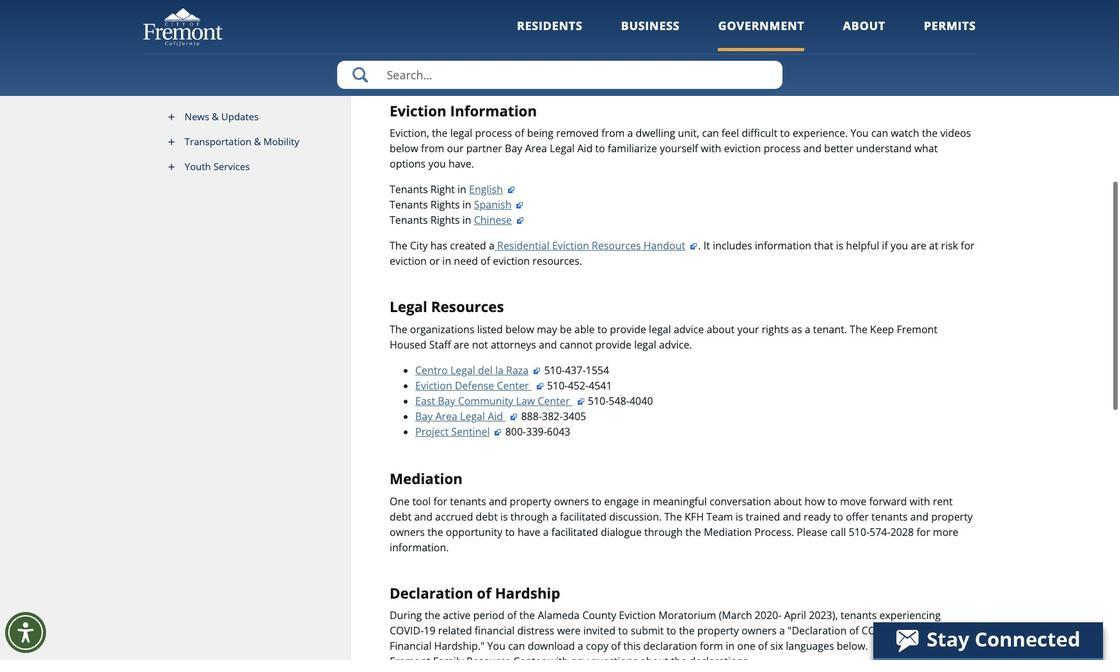 Task type: vqa. For each thing, say whether or not it's contained in the screenshot.
Housing Workshops
no



Task type: describe. For each thing, give the bounding box(es) containing it.
tool
[[412, 494, 431, 508]]

0 vertical spatial 2023)
[[729, 0, 756, 11]]

of right "declaration
[[849, 624, 859, 638]]

1 vertical spatial area
[[435, 410, 458, 424]]

please inside declaration of hardship during the active period of the alameda county eviction moratorium (march 2020- april 2023), tenants experiencing covid-19 related financial distress were invited to submit to the property owners a "declaration of covid-19 related financial hardship." you can download a copy of this declaration form in one of six languages below.  please call the fremont family resource center with any questions about the declarations.
[[874, 639, 904, 654]]

fremont inside legal resources the organizations listed below may be able to provide legal advice about your rights as a tenant. the keep fremont housed staff are not attorneys and cannot provide legal advice.
[[897, 322, 938, 337]]

1 vertical spatial distress
[[535, 43, 572, 57]]

as inside this also means that evictions for non-payment of rent (starting may 1, 2023) may move forward. tenants are reminded that rent accrued during the alameda count eviction moratorium (march 2020-april 2023) that was unable to be paid due to covid-19 related financial distress is not grounds for an eviction. the debt that accrued during the eviction moratorium because of covid-19 financial distress is known as "consumer debt" and tenants have up to 12 months, starting from the date rent was due, to repay the overdue rent.
[[620, 43, 630, 57]]

1 rights from the top
[[431, 198, 460, 212]]

experience.
[[793, 126, 848, 140]]

of left six
[[758, 639, 768, 654]]

1 horizontal spatial services
[[250, 85, 287, 98]]

to right the opportunity
[[505, 525, 515, 539]]

1 horizontal spatial from
[[602, 126, 625, 140]]

800-
[[505, 425, 526, 439]]

one
[[390, 494, 410, 508]]

382-
[[542, 410, 563, 424]]

2023),
[[809, 609, 838, 623]]

residents
[[517, 18, 583, 33]]

bay area legal aid
[[415, 410, 506, 424]]

community
[[458, 394, 513, 408]]

familiarize
[[608, 142, 657, 156]]

eviction inside this also means that evictions for non-payment of rent (starting may 1, 2023) may move forward. tenants are reminded that rent accrued during the alameda count eviction moratorium (march 2020-april 2023) that was unable to be paid due to covid-19 related financial distress is not grounds for an eviction. the debt that accrued during the eviction moratorium because of covid-19 financial distress is known as "consumer debt" and tenants have up to 12 months, starting from the date rent was due, to repay the overdue rent.
[[874, 27, 911, 41]]

1 horizontal spatial 2023)
[[790, 12, 817, 26]]

call inside declaration of hardship during the active period of the alameda county eviction moratorium (march 2020- april 2023), tenants experiencing covid-19 related financial distress were invited to submit to the property owners a "declaration of covid-19 related financial hardship." you can download a copy of this declaration form in one of six languages below.  please call the fremont family resource center with any questions about the declarations.
[[907, 639, 923, 654]]

any
[[571, 655, 588, 660]]

active
[[443, 609, 471, 623]]

0 horizontal spatial through
[[511, 510, 549, 524]]

cannot
[[560, 338, 593, 352]]

able
[[575, 322, 595, 337]]

of right because
[[432, 43, 442, 57]]

project sentinel
[[415, 425, 490, 439]]

news & updates
[[185, 110, 259, 123]]

510-548-4040
[[585, 394, 653, 408]]

legal inside you can watch the videos below from our partner bay area legal aid to familiarize yourself with eviction process and better understand what options you have.
[[550, 142, 575, 156]]

as inside legal resources the organizations listed below may be able to provide legal advice about your rights as a tenant. the keep fremont housed staff are not attorneys and cannot provide legal advice.
[[792, 322, 802, 337]]

unit,
[[678, 126, 700, 140]]

1 vertical spatial was
[[436, 58, 455, 72]]

of up questions
[[611, 639, 621, 654]]

eviction up eviction,
[[390, 101, 447, 121]]

raza
[[506, 363, 529, 378]]

to left engage
[[592, 494, 602, 508]]

of up 'period'
[[477, 583, 491, 603]]

rent up business
[[631, 0, 650, 11]]

debt"
[[688, 43, 714, 57]]

2020- inside this also means that evictions for non-payment of rent (starting may 1, 2023) may move forward. tenants are reminded that rent accrued during the alameda count eviction moratorium (march 2020-april 2023) that was unable to be paid due to covid-19 related financial distress is not grounds for an eviction. the debt that accrued during the eviction moratorium because of covid-19 financial distress is known as "consumer debt" and tenants have up to 12 months, starting from the date rent was due, to repay the overdue rent.
[[739, 12, 766, 26]]

eviction.
[[672, 27, 712, 41]]

bay inside you can watch the videos below from our partner bay area legal aid to familiarize yourself with eviction process and better understand what options you have.
[[505, 142, 522, 156]]

eviction down centro
[[415, 379, 452, 393]]

april inside declaration of hardship during the active period of the alameda county eviction moratorium (march 2020- april 2023), tenants experiencing covid-19 related financial distress were invited to submit to the property owners a "declaration of covid-19 related financial hardship." you can download a copy of this declaration form in one of six languages below.  please call the fremont family resource center with any questions about the declarations.
[[784, 609, 806, 623]]

spanish link
[[474, 198, 524, 212]]

covid- up because
[[402, 27, 436, 41]]

with inside declaration of hardship during the active period of the alameda county eviction moratorium (march 2020- april 2023), tenants experiencing covid-19 related financial distress were invited to submit to the property owners a "declaration of covid-19 related financial hardship." you can download a copy of this declaration form in one of six languages below.  please call the fremont family resource center with any questions about the declarations.
[[548, 655, 569, 660]]

stay connected image
[[874, 623, 1102, 659]]

in inside mediation one tool for tenants and property owners to engage in meaningful conversation about how to move forward with rent debt and accrued debt is through a facilitated discussion. the kfh team is trained and ready to offer tenants and property owners the opportunity to have a facilitated dialogue through the mediation process. please call 510-574-2028 for more information.
[[642, 494, 650, 508]]

1 horizontal spatial debt
[[476, 510, 498, 524]]

housed
[[390, 338, 427, 352]]

mental
[[185, 85, 216, 98]]

for left the non-
[[535, 0, 549, 11]]

510- for 548-
[[588, 394, 609, 408]]

for inside . it includes information that is helpful if you are at risk for eviction or in need of eviction resources.
[[961, 239, 975, 253]]

related inside declaration of hardship during the active period of the alameda county eviction moratorium (march 2020- april 2023), tenants experiencing covid-19 related financial distress were invited to submit to the property owners a "declaration of covid-19 related financial hardship." you can download a copy of this declaration form in one of six languages below.  please call the fremont family resource center with any questions about the declarations.
[[438, 624, 472, 638]]

0 vertical spatial legal
[[450, 126, 473, 140]]

this also means that evictions for non-payment of rent (starting may 1, 2023) may move forward. tenants are reminded that rent accrued during the alameda count eviction moratorium (march 2020-april 2023) that was unable to be paid due to covid-19 related financial distress is not grounds for an eviction. the debt that accrued during the eviction moratorium because of covid-19 financial distress is known as "consumer debt" and tenants have up to 12 months, starting from the date rent was due, to repay the overdue rent.
[[390, 0, 971, 72]]

has
[[431, 239, 447, 253]]

0 horizontal spatial process
[[475, 126, 512, 140]]

overdue
[[542, 58, 581, 72]]

resources.
[[533, 254, 582, 268]]

moratorium inside this also means that evictions for non-payment of rent (starting may 1, 2023) may move forward. tenants are reminded that rent accrued during the alameda count eviction moratorium (march 2020-april 2023) that was unable to be paid due to covid-19 related financial distress is not grounds for an eviction. the debt that accrued during the eviction moratorium because of covid-19 financial distress is known as "consumer debt" and tenants have up to 12 months, starting from the date rent was due, to repay the overdue rent.
[[643, 12, 700, 26]]

youth
[[185, 160, 211, 173]]

organizations
[[410, 322, 475, 337]]

were
[[557, 624, 581, 638]]

is down the conversation
[[736, 510, 743, 524]]

staff
[[429, 338, 451, 352]]

rent.
[[584, 58, 606, 72]]

0 vertical spatial distress
[[530, 27, 567, 41]]

to right how
[[828, 494, 838, 508]]

more
[[933, 525, 959, 539]]

for right 2028
[[917, 525, 930, 539]]

you inside declaration of hardship during the active period of the alameda county eviction moratorium (march 2020- april 2023), tenants experiencing covid-19 related financial distress were invited to submit to the property owners a "declaration of covid-19 related financial hardship." you can download a copy of this declaration form in one of six languages below.  please call the fremont family resource center with any questions about the declarations.
[[487, 639, 506, 654]]

1 vertical spatial owners
[[390, 525, 425, 539]]

. it includes information that is helpful if you are at risk for eviction or in need of eviction resources.
[[390, 239, 975, 268]]

452-
[[568, 379, 589, 393]]

chinese
[[474, 213, 512, 227]]

can inside you can watch the videos below from our partner bay area legal aid to familiarize yourself with eviction process and better understand what options you have.
[[871, 126, 888, 140]]

1 vertical spatial property
[[931, 510, 973, 524]]

510- for 437-
[[544, 363, 565, 378]]

residential eviction resources handout link
[[495, 239, 698, 253]]

you can watch the videos below from our partner bay area legal aid to familiarize yourself with eviction process and better understand what options you have.
[[390, 126, 971, 171]]

not inside this also means that evictions for non-payment of rent (starting may 1, 2023) may move forward. tenants are reminded that rent accrued during the alameda count eviction moratorium (march 2020-april 2023) that was unable to be paid due to covid-19 related financial distress is not grounds for an eviction. the debt that accrued during the eviction moratorium because of covid-19 financial distress is known as "consumer debt" and tenants have up to 12 months, starting from the date rent was due, to repay the overdue rent.
[[580, 27, 596, 41]]

1 vertical spatial legal
[[649, 322, 671, 337]]

declaration
[[644, 639, 697, 654]]

of right payment
[[618, 0, 628, 11]]

574-
[[870, 525, 891, 539]]

business link
[[621, 18, 680, 51]]

updates
[[221, 110, 259, 123]]

eviction down city
[[390, 254, 427, 268]]

of right 'period'
[[507, 609, 517, 623]]

19 up due,
[[478, 43, 490, 57]]

eviction defense center
[[415, 379, 532, 393]]

a inside legal resources the organizations listed below may be able to provide legal advice about your rights as a tenant. the keep fremont housed staff are not attorneys and cannot provide legal advice.
[[805, 322, 811, 337]]

and down tool
[[414, 510, 433, 524]]

bay area legal aid link
[[415, 410, 519, 424]]

residents link
[[517, 18, 583, 51]]

eviction, the legal process of being removed from a dwelling unit, can feel difficult to experience.
[[390, 126, 851, 140]]

resources inside legal resources the organizations listed below may be able to provide legal advice about your rights as a tenant. the keep fremont housed staff are not attorneys and cannot provide legal advice.
[[431, 297, 504, 317]]

handout
[[644, 239, 686, 253]]

in down 'english'
[[462, 198, 471, 212]]

accrued for mediation
[[435, 510, 473, 524]]

to left 12 in the right of the page
[[817, 43, 827, 57]]

legal inside legal resources the organizations listed below may be able to provide legal advice about your rights as a tenant. the keep fremont housed staff are not attorneys and cannot provide legal advice.
[[390, 297, 427, 317]]

0 horizontal spatial mediation
[[390, 469, 463, 489]]

to inside legal resources the organizations listed below may be able to provide legal advice about your rights as a tenant. the keep fremont housed staff are not attorneys and cannot provide legal advice.
[[598, 322, 607, 337]]

centro
[[415, 363, 448, 378]]

transportation
[[185, 135, 252, 148]]

1 horizontal spatial during
[[822, 27, 853, 41]]

0 vertical spatial center
[[497, 379, 529, 393]]

2020- inside declaration of hardship during the active period of the alameda county eviction moratorium (march 2020- april 2023), tenants experiencing covid-19 related financial distress were invited to submit to the property owners a "declaration of covid-19 related financial hardship." you can download a copy of this declaration form in one of six languages below.  please call the fremont family resource center with any questions about the declarations.
[[755, 609, 782, 623]]

is up the opportunity
[[500, 510, 508, 524]]

transportation & mobility
[[185, 135, 299, 148]]

1 vertical spatial mediation
[[704, 525, 752, 539]]

1 horizontal spatial through
[[644, 525, 683, 539]]

.
[[698, 239, 701, 253]]

chinese link
[[474, 213, 525, 227]]

0 horizontal spatial debt
[[390, 510, 412, 524]]

0 horizontal spatial during
[[475, 12, 506, 26]]

is down count
[[570, 27, 577, 41]]

and up the opportunity
[[489, 494, 507, 508]]

2 vertical spatial legal
[[634, 338, 657, 352]]

law
[[516, 394, 535, 408]]

be inside this also means that evictions for non-payment of rent (starting may 1, 2023) may move forward. tenants are reminded that rent accrued during the alameda count eviction moratorium (march 2020-april 2023) that was unable to be paid due to covid-19 related financial distress is not grounds for an eviction. the debt that accrued during the eviction moratorium because of covid-19 financial distress is known as "consumer debt" and tenants have up to 12 months, starting from the date rent was due, to repay the overdue rent.
[[910, 12, 923, 26]]

of left being
[[515, 126, 524, 140]]

to up declaration
[[667, 624, 676, 638]]

in up "created" on the top
[[462, 213, 471, 227]]

covid- down during
[[390, 624, 424, 638]]

rent down because
[[414, 58, 434, 72]]

la
[[495, 363, 504, 378]]

your
[[737, 322, 759, 337]]

the left city
[[390, 239, 407, 253]]

april inside this also means that evictions for non-payment of rent (starting may 1, 2023) may move forward. tenants are reminded that rent accrued during the alameda count eviction moratorium (march 2020-april 2023) that was unable to be paid due to covid-19 related financial distress is not grounds for an eviction. the debt that accrued during the eviction moratorium because of covid-19 financial distress is known as "consumer debt" and tenants have up to 12 months, starting from the date rent was due, to repay the overdue rent.
[[766, 12, 788, 26]]

1 vertical spatial center
[[538, 394, 570, 408]]

rights
[[762, 322, 789, 337]]

english link
[[469, 183, 516, 197]]

in right right
[[458, 183, 466, 197]]

510- inside mediation one tool for tenants and property owners to engage in meaningful conversation about how to move forward with rent debt and accrued debt is through a facilitated discussion. the kfh team is trained and ready to offer tenants and property owners the opportunity to have a facilitated dialogue through the mediation process. please call 510-574-2028 for more information.
[[849, 525, 870, 539]]

count
[[572, 12, 600, 26]]

news
[[185, 110, 209, 123]]

due,
[[457, 58, 478, 72]]

and up process.
[[783, 510, 801, 524]]

hardship."
[[434, 639, 485, 654]]

legal resources the organizations listed below may be able to provide legal advice about your rights as a tenant. the keep fremont housed staff are not attorneys and cannot provide legal advice.
[[390, 297, 938, 352]]

for right tool
[[434, 494, 447, 508]]

debt inside this also means that evictions for non-payment of rent (starting may 1, 2023) may move forward. tenants are reminded that rent accrued during the alameda count eviction moratorium (march 2020-april 2023) that was unable to be paid due to covid-19 related financial distress is not grounds for an eviction. the debt that accrued during the eviction moratorium because of covid-19 financial distress is known as "consumer debt" and tenants have up to 12 months, starting from the date rent was due, to repay the overdue rent.
[[735, 27, 756, 41]]

meaningful
[[653, 494, 707, 508]]

reminded
[[913, 0, 959, 11]]

888-382-3405
[[519, 410, 586, 424]]

right
[[431, 183, 455, 197]]

0 vertical spatial provide
[[610, 322, 646, 337]]

process inside you can watch the videos below from our partner bay area legal aid to familiarize yourself with eviction process and better understand what options you have.
[[764, 142, 801, 156]]

eviction inside you can watch the videos below from our partner bay area legal aid to familiarize yourself with eviction process and better understand what options you have.
[[724, 142, 761, 156]]

4541
[[589, 379, 612, 393]]

legal up eviction defense center
[[450, 363, 475, 378]]

to up because
[[390, 27, 400, 41]]

is inside . it includes information that is helpful if you are at risk for eviction or in need of eviction resources.
[[836, 239, 844, 253]]

risk
[[941, 239, 958, 253]]

tenants inside declaration of hardship during the active period of the alameda county eviction moratorium (march 2020- april 2023), tenants experiencing covid-19 related financial distress were invited to submit to the property owners a "declaration of covid-19 related financial hardship." you can download a copy of this declaration form in one of six languages below.  please call the fremont family resource center with any questions about the declarations.
[[841, 609, 877, 623]]

0 horizontal spatial services
[[214, 160, 250, 173]]

county
[[582, 609, 616, 623]]

tenants down forward
[[872, 510, 908, 524]]

call inside mediation one tool for tenants and property owners to engage in meaningful conversation about how to move forward with rent debt and accrued debt is through a facilitated discussion. the kfh team is trained and ready to offer tenants and property owners the opportunity to have a facilitated dialogue through the mediation process. please call 510-574-2028 for more information.
[[830, 525, 846, 539]]

0 horizontal spatial aid
[[488, 410, 503, 424]]

payment
[[573, 0, 616, 11]]

to right difficult at the top right of page
[[780, 126, 790, 140]]

1 vertical spatial provide
[[595, 338, 632, 352]]

unable
[[863, 12, 895, 26]]

declarations.
[[689, 655, 751, 660]]

defense
[[455, 379, 494, 393]]

this
[[390, 0, 409, 11]]

project sentinel link
[[415, 425, 503, 439]]

legal up sentinel
[[460, 410, 485, 424]]

covid- up due,
[[444, 43, 478, 57]]

alameda inside declaration of hardship during the active period of the alameda county eviction moratorium (march 2020- april 2023), tenants experiencing covid-19 related financial distress were invited to submit to the property owners a "declaration of covid-19 related financial hardship." you can download a copy of this declaration form in one of six languages below.  please call the fremont family resource center with any questions about the declarations.
[[538, 609, 580, 623]]

and up 2028
[[910, 510, 929, 524]]

about link
[[843, 18, 886, 51]]

1 vertical spatial facilitated
[[551, 525, 598, 539]]

the inside you can watch the videos below from our partner bay area legal aid to familiarize yourself with eviction process and better understand what options you have.
[[922, 126, 938, 140]]

financial inside declaration of hardship during the active period of the alameda county eviction moratorium (march 2020- april 2023), tenants experiencing covid-19 related financial distress were invited to submit to the property owners a "declaration of covid-19 related financial hardship." you can download a copy of this declaration form in one of six languages below.  please call the fremont family resource center with any questions about the declarations.
[[475, 624, 515, 638]]

period
[[473, 609, 505, 623]]

news & updates link
[[143, 104, 351, 129]]

accrued for this
[[434, 12, 472, 26]]

1554
[[586, 363, 609, 378]]

one
[[737, 639, 756, 654]]

1 vertical spatial financial
[[493, 43, 533, 57]]

the inside mediation one tool for tenants and property owners to engage in meaningful conversation about how to move forward with rent debt and accrued debt is through a facilitated discussion. the kfh team is trained and ready to offer tenants and property owners the opportunity to have a facilitated dialogue through the mediation process. please call 510-574-2028 for more information.
[[664, 510, 682, 524]]



Task type: locate. For each thing, give the bounding box(es) containing it.
have inside this also means that evictions for non-payment of rent (starting may 1, 2023) may move forward. tenants are reminded that rent accrued during the alameda count eviction moratorium (march 2020-april 2023) that was unable to be paid due to covid-19 related financial distress is not grounds for an eviction. the debt that accrued during the eviction moratorium because of covid-19 financial distress is known as "consumer debt" and tenants have up to 12 months, starting from the date rent was due, to repay the overdue rent.
[[776, 43, 799, 57]]

have left up
[[776, 43, 799, 57]]

1 vertical spatial moratorium
[[659, 609, 716, 623]]

be
[[910, 12, 923, 26], [560, 322, 572, 337]]

6043
[[547, 425, 570, 439]]

1 horizontal spatial be
[[910, 12, 923, 26]]

1 vertical spatial services
[[214, 160, 250, 173]]

eviction
[[603, 12, 640, 26], [390, 101, 447, 121], [552, 239, 589, 253], [415, 379, 452, 393], [619, 609, 656, 623]]

you up better
[[851, 126, 869, 140]]

bay
[[505, 142, 522, 156], [438, 394, 455, 408], [415, 410, 433, 424]]

2 vertical spatial accrued
[[435, 510, 473, 524]]

of inside . it includes information that is helpful if you are at risk for eviction or in need of eviction resources.
[[481, 254, 490, 268]]

from left our
[[421, 142, 444, 156]]

eviction up resources.
[[552, 239, 589, 253]]

east bay community law center
[[415, 394, 572, 408]]

about for one
[[774, 494, 802, 508]]

related inside this also means that evictions for non-payment of rent (starting may 1, 2023) may move forward. tenants are reminded that rent accrued during the alameda count eviction moratorium (march 2020-april 2023) that was unable to be paid due to covid-19 related financial distress is not grounds for an eviction. the debt that accrued during the eviction moratorium because of covid-19 financial distress is known as "consumer debt" and tenants have up to 12 months, starting from the date rent was due, to repay the overdue rent.
[[451, 27, 485, 41]]

owners left engage
[[554, 494, 589, 508]]

east bay community law center link
[[415, 394, 585, 408]]

0 vertical spatial 2020-
[[739, 12, 766, 26]]

1 vertical spatial call
[[907, 639, 923, 654]]

please down the experiencing
[[874, 639, 904, 654]]

0 vertical spatial area
[[525, 142, 547, 156]]

legal up the advice.
[[649, 322, 671, 337]]

eviction information
[[390, 101, 541, 121]]

not inside legal resources the organizations listed below may be able to provide legal advice about your rights as a tenant. the keep fremont housed staff are not attorneys and cannot provide legal advice.
[[472, 338, 488, 352]]

eviction up submit
[[619, 609, 656, 623]]

you left have. on the top
[[428, 157, 446, 171]]

languages
[[786, 639, 834, 654]]

Search text field
[[337, 61, 782, 89]]

0 vertical spatial are
[[894, 0, 910, 11]]

& right news
[[212, 110, 219, 123]]

1 vertical spatial below
[[506, 322, 534, 337]]

to right the unable
[[898, 12, 908, 26]]

to right due,
[[481, 58, 491, 72]]

spanish
[[474, 198, 512, 212]]

1 vertical spatial be
[[560, 322, 572, 337]]

1 vertical spatial during
[[822, 27, 853, 41]]

0 horizontal spatial you
[[428, 157, 446, 171]]

1 vertical spatial you
[[487, 639, 506, 654]]

1 vertical spatial through
[[644, 525, 683, 539]]

are inside this also means that evictions for non-payment of rent (starting may 1, 2023) may move forward. tenants are reminded that rent accrued during the alameda count eviction moratorium (march 2020-april 2023) that was unable to be paid due to covid-19 related financial distress is not grounds for an eviction. the debt that accrued during the eviction moratorium because of covid-19 financial distress is known as "consumer debt" and tenants have up to 12 months, starting from the date rent was due, to repay the overdue rent.
[[894, 0, 910, 11]]

alameda down the non-
[[527, 12, 569, 26]]

the up housed
[[390, 322, 407, 337]]

known
[[585, 43, 617, 57]]

0 vertical spatial as
[[620, 43, 630, 57]]

april
[[766, 12, 788, 26], [784, 609, 806, 623]]

about inside legal resources the organizations listed below may be able to provide legal advice about your rights as a tenant. the keep fremont housed staff are not attorneys and cannot provide legal advice.
[[707, 322, 735, 337]]

below for you
[[390, 142, 418, 156]]

for right risk
[[961, 239, 975, 253]]

1 vertical spatial process
[[764, 142, 801, 156]]

510- down offer on the right bottom of the page
[[849, 525, 870, 539]]

from inside this also means that evictions for non-payment of rent (starting may 1, 2023) may move forward. tenants are reminded that rent accrued during the alameda count eviction moratorium (march 2020-april 2023) that was unable to be paid due to covid-19 related financial distress is not grounds for an eviction. the debt that accrued during the eviction moratorium because of covid-19 financial distress is known as "consumer debt" and tenants have up to 12 months, starting from the date rent was due, to repay the overdue rent.
[[925, 43, 948, 57]]

to left offer on the right bottom of the page
[[834, 510, 843, 524]]

aid inside you can watch the videos below from our partner bay area legal aid to familiarize yourself with eviction process and better understand what options you have.
[[577, 142, 593, 156]]

opportunity
[[446, 525, 503, 539]]

move up offer on the right bottom of the page
[[840, 494, 867, 508]]

may
[[695, 0, 715, 11]]

below up options
[[390, 142, 418, 156]]

rent inside mediation one tool for tenants and property owners to engage in meaningful conversation about how to move forward with rent debt and accrued debt is through a facilitated discussion. the kfh team is trained and ready to offer tenants and property owners the opportunity to have a facilitated dialogue through the mediation process. please call 510-574-2028 for more information.
[[933, 494, 953, 508]]

0 vertical spatial you
[[428, 157, 446, 171]]

below up 'attorneys'
[[506, 322, 534, 337]]

need
[[454, 254, 478, 268]]

1 horizontal spatial aid
[[577, 142, 593, 156]]

distress down the non-
[[530, 27, 567, 41]]

engage
[[604, 494, 639, 508]]

0 vertical spatial process
[[475, 126, 512, 140]]

you up resource
[[487, 639, 506, 654]]

financial
[[487, 27, 527, 41], [493, 43, 533, 57], [475, 624, 515, 638]]

and left cannot
[[539, 338, 557, 352]]

provide right able
[[610, 322, 646, 337]]

fremont inside declaration of hardship during the active period of the alameda county eviction moratorium (march 2020- april 2023), tenants experiencing covid-19 related financial distress were invited to submit to the property owners a "declaration of covid-19 related financial hardship." you can download a copy of this declaration form in one of six languages below.  please call the fremont family resource center with any questions about the declarations.
[[390, 655, 431, 660]]

below
[[390, 142, 418, 156], [506, 322, 534, 337]]

from down moratorium
[[925, 43, 948, 57]]

(starting
[[653, 0, 693, 11]]

0 horizontal spatial 2023)
[[729, 0, 756, 11]]

1 horizontal spatial as
[[792, 322, 802, 337]]

ready
[[804, 510, 831, 524]]

yourself
[[660, 142, 698, 156]]

moratorium down '(starting'
[[643, 12, 700, 26]]

0 horizontal spatial bay
[[415, 410, 433, 424]]

services down transportation & mobility
[[214, 160, 250, 173]]

is left known
[[575, 43, 583, 57]]

1 horizontal spatial property
[[697, 624, 739, 638]]

process down difficult at the top right of page
[[764, 142, 801, 156]]

east
[[415, 394, 435, 408]]

510- down 4541
[[588, 394, 609, 408]]

0 vertical spatial financial
[[487, 27, 527, 41]]

starting
[[886, 43, 922, 57]]

not down listed
[[472, 338, 488, 352]]

move inside mediation one tool for tenants and property owners to engage in meaningful conversation about how to move forward with rent debt and accrued debt is through a facilitated discussion. the kfh team is trained and ready to offer tenants and property owners the opportunity to have a facilitated dialogue through the mediation process. please call 510-574-2028 for more information.
[[840, 494, 867, 508]]

0 vertical spatial property
[[510, 494, 551, 508]]

1 horizontal spatial not
[[580, 27, 596, 41]]

548-
[[609, 394, 630, 408]]

about down declaration
[[640, 655, 668, 660]]

tenants inside this also means that evictions for non-payment of rent (starting may 1, 2023) may move forward. tenants are reminded that rent accrued during the alameda count eviction moratorium (march 2020-april 2023) that was unable to be paid due to covid-19 related financial distress is not grounds for an eviction. the debt that accrued during the eviction moratorium because of covid-19 financial distress is known as "consumer debt" and tenants have up to 12 months, starting from the date rent was due, to repay the overdue rent.
[[854, 0, 892, 11]]

& for news
[[212, 110, 219, 123]]

resource
[[467, 655, 511, 660]]

0 vertical spatial related
[[451, 27, 485, 41]]

1 vertical spatial from
[[602, 126, 625, 140]]

can inside declaration of hardship during the active period of the alameda county eviction moratorium (march 2020- april 2023), tenants experiencing covid-19 related financial distress were invited to submit to the property owners a "declaration of covid-19 related financial hardship." you can download a copy of this declaration form in one of six languages below.  please call the fremont family resource center with any questions about the declarations.
[[508, 639, 525, 654]]

for
[[535, 0, 549, 11], [641, 27, 655, 41], [961, 239, 975, 253], [434, 494, 447, 508], [917, 525, 930, 539]]

in inside declaration of hardship during the active period of the alameda county eviction moratorium (march 2020- april 2023), tenants experiencing covid-19 related financial distress were invited to submit to the property owners a "declaration of covid-19 related financial hardship." you can download a copy of this declaration form in one of six languages below.  please call the fremont family resource center with any questions about the declarations.
[[726, 639, 735, 654]]

have right the opportunity
[[518, 525, 540, 539]]

area inside you can watch the videos below from our partner bay area legal aid to familiarize yourself with eviction process and better understand what options you have.
[[525, 142, 547, 156]]

bay up the bay area legal aid
[[438, 394, 455, 408]]

1 horizontal spatial &
[[254, 135, 261, 148]]

2 vertical spatial financial
[[475, 624, 515, 638]]

invited
[[583, 624, 616, 638]]

better
[[824, 142, 854, 156]]

1 horizontal spatial fremont
[[897, 322, 938, 337]]

alameda
[[527, 12, 569, 26], [538, 609, 580, 623]]

to up this
[[618, 624, 628, 638]]

rights down right
[[431, 198, 460, 212]]

download
[[528, 639, 575, 654]]

1 vertical spatial accrued
[[781, 27, 819, 41]]

months,
[[844, 43, 883, 57]]

1 vertical spatial are
[[911, 239, 927, 253]]

and inside this also means that evictions for non-payment of rent (starting may 1, 2023) may move forward. tenants are reminded that rent accrued during the alameda count eviction moratorium (march 2020-april 2023) that was unable to be paid due to covid-19 related financial distress is not grounds for an eviction. the debt that accrued during the eviction moratorium because of covid-19 financial distress is known as "consumer debt" and tenants have up to 12 months, starting from the date rent was due, to repay the overdue rent.
[[716, 43, 735, 57]]

call down related
[[907, 639, 923, 654]]

was left due,
[[436, 58, 455, 72]]

1 horizontal spatial mediation
[[704, 525, 752, 539]]

aid down east bay community law center
[[488, 410, 503, 424]]

0 horizontal spatial are
[[454, 338, 469, 352]]

eviction down feel
[[724, 142, 761, 156]]

about
[[843, 18, 886, 33]]

2 horizontal spatial from
[[925, 43, 948, 57]]

(march inside declaration of hardship during the active period of the alameda county eviction moratorium (march 2020- april 2023), tenants experiencing covid-19 related financial distress were invited to submit to the property owners a "declaration of covid-19 related financial hardship." you can download a copy of this declaration form in one of six languages below.  please call the fremont family resource center with any questions about the declarations.
[[719, 609, 752, 623]]

you inside you can watch the videos below from our partner bay area legal aid to familiarize yourself with eviction process and better understand what options you have.
[[428, 157, 446, 171]]

area down being
[[525, 142, 547, 156]]

city
[[410, 239, 428, 253]]

1 horizontal spatial about
[[707, 322, 735, 337]]

tenants up the opportunity
[[450, 494, 486, 508]]

1 horizontal spatial you
[[851, 126, 869, 140]]

covid- down the experiencing
[[862, 624, 896, 638]]

0 vertical spatial below
[[390, 142, 418, 156]]

the
[[509, 12, 524, 26], [856, 27, 871, 41], [951, 43, 966, 57], [523, 58, 539, 72], [432, 126, 448, 140], [922, 126, 938, 140], [428, 525, 443, 539], [686, 525, 701, 539], [425, 609, 440, 623], [520, 609, 535, 623], [679, 624, 695, 638], [926, 639, 941, 654], [671, 655, 687, 660]]

feel
[[722, 126, 739, 140]]

be up cannot
[[560, 322, 572, 337]]

for left an
[[641, 27, 655, 41]]

about for resources
[[707, 322, 735, 337]]

dwelling
[[636, 126, 675, 140]]

about inside declaration of hardship during the active period of the alameda county eviction moratorium (march 2020- april 2023), tenants experiencing covid-19 related financial distress were invited to submit to the property owners a "declaration of covid-19 related financial hardship." you can download a copy of this declaration form in one of six languages below.  please call the fremont family resource center with any questions about the declarations.
[[640, 655, 668, 660]]

from inside you can watch the videos below from our partner bay area legal aid to familiarize yourself with eviction process and better understand what options you have.
[[421, 142, 444, 156]]

0 horizontal spatial &
[[212, 110, 219, 123]]

are inside . it includes information that is helpful if you are at risk for eviction or in need of eviction resources.
[[911, 239, 927, 253]]

1 horizontal spatial can
[[702, 126, 719, 140]]

please down ready
[[797, 525, 828, 539]]

1 horizontal spatial you
[[891, 239, 908, 253]]

legal down removed
[[550, 142, 575, 156]]

0 vertical spatial move
[[781, 0, 808, 11]]

information
[[755, 239, 812, 253]]

& for transportation
[[254, 135, 261, 148]]

0 vertical spatial accrued
[[434, 12, 472, 26]]

process
[[475, 126, 512, 140], [764, 142, 801, 156]]

the left the keep
[[850, 322, 868, 337]]

facilitated up dialogue in the bottom right of the page
[[560, 510, 607, 524]]

mediation down team
[[704, 525, 752, 539]]

1 horizontal spatial with
[[701, 142, 721, 156]]

tenants inside this also means that evictions for non-payment of rent (starting may 1, 2023) may move forward. tenants are reminded that rent accrued during the alameda count eviction moratorium (march 2020-april 2023) that was unable to be paid due to covid-19 related financial distress is not grounds for an eviction. the debt that accrued during the eviction moratorium because of covid-19 financial distress is known as "consumer debt" and tenants have up to 12 months, starting from the date rent was due, to repay the overdue rent.
[[737, 43, 774, 57]]

19 down the experiencing
[[896, 624, 908, 638]]

the inside this also means that evictions for non-payment of rent (starting may 1, 2023) may move forward. tenants are reminded that rent accrued during the alameda count eviction moratorium (march 2020-april 2023) that was unable to be paid due to covid-19 related financial distress is not grounds for an eviction. the debt that accrued during the eviction moratorium because of covid-19 financial distress is known as "consumer debt" and tenants have up to 12 months, starting from the date rent was due, to repay the overdue rent.
[[714, 27, 732, 41]]

center inside declaration of hardship during the active period of the alameda county eviction moratorium (march 2020- april 2023), tenants experiencing covid-19 related financial distress were invited to submit to the property owners a "declaration of covid-19 related financial hardship." you can download a copy of this declaration form in one of six languages below.  please call the fremont family resource center with any questions about the declarations.
[[513, 655, 546, 660]]

you
[[851, 126, 869, 140], [487, 639, 506, 654]]

center up 382-
[[538, 394, 570, 408]]

0 horizontal spatial was
[[436, 58, 455, 72]]

eviction down 'residential'
[[493, 254, 530, 268]]

0 horizontal spatial fremont
[[390, 655, 431, 660]]

date
[[390, 58, 411, 72]]

1 horizontal spatial are
[[894, 0, 910, 11]]

2 rights from the top
[[431, 213, 460, 227]]

1 horizontal spatial was
[[841, 12, 860, 26]]

2020-
[[739, 12, 766, 26], [755, 609, 782, 623]]

an
[[657, 27, 669, 41]]

kfh
[[685, 510, 704, 524]]

this
[[623, 639, 641, 654]]

1 vertical spatial &
[[254, 135, 261, 148]]

due
[[949, 12, 967, 26]]

0 vertical spatial about
[[707, 322, 735, 337]]

0 vertical spatial (march
[[703, 12, 736, 26]]

fremont right the keep
[[897, 322, 938, 337]]

distress up overdue
[[535, 43, 572, 57]]

distress inside declaration of hardship during the active period of the alameda county eviction moratorium (march 2020- april 2023), tenants experiencing covid-19 related financial distress were invited to submit to the property owners a "declaration of covid-19 related financial hardship." you can download a copy of this declaration form in one of six languages below.  please call the fremont family resource center with any questions about the declarations.
[[517, 624, 555, 638]]

0 horizontal spatial please
[[797, 525, 828, 539]]

center
[[497, 379, 529, 393], [538, 394, 570, 408], [513, 655, 546, 660]]

2 horizontal spatial owners
[[742, 624, 777, 638]]

2 vertical spatial from
[[421, 142, 444, 156]]

and inside you can watch the videos below from our partner bay area legal aid to familiarize yourself with eviction process and better understand what options you have.
[[803, 142, 822, 156]]

0 horizontal spatial as
[[620, 43, 630, 57]]

permits
[[924, 18, 976, 33]]

non-
[[551, 0, 573, 11]]

(march inside this also means that evictions for non-payment of rent (starting may 1, 2023) may move forward. tenants are reminded that rent accrued during the alameda count eviction moratorium (march 2020-april 2023) that was unable to be paid due to covid-19 related financial distress is not grounds for an eviction. the debt that accrued during the eviction moratorium because of covid-19 financial distress is known as "consumer debt" and tenants have up to 12 months, starting from the date rent was due, to repay the overdue rent.
[[703, 12, 736, 26]]

19 up the financial
[[424, 624, 436, 638]]

to inside you can watch the videos below from our partner bay area legal aid to familiarize yourself with eviction process and better understand what options you have.
[[595, 142, 605, 156]]

accrued inside mediation one tool for tenants and property owners to engage in meaningful conversation about how to move forward with rent debt and accrued debt is through a facilitated discussion. the kfh team is trained and ready to offer tenants and property owners the opportunity to have a facilitated dialogue through the mediation process. please call 510-574-2028 for more information.
[[435, 510, 473, 524]]

during up 12 in the right of the page
[[822, 27, 853, 41]]

from
[[925, 43, 948, 57], [602, 126, 625, 140], [421, 142, 444, 156]]

510- for 452-
[[547, 379, 568, 393]]

0 vertical spatial aid
[[577, 142, 593, 156]]

move inside this also means that evictions for non-payment of rent (starting may 1, 2023) may move forward. tenants are reminded that rent accrued during the alameda count eviction moratorium (march 2020-april 2023) that was unable to be paid due to covid-19 related financial distress is not grounds for an eviction. the debt that accrued during the eviction moratorium because of covid-19 financial distress is known as "consumer debt" and tenants have up to 12 months, starting from the date rent was due, to repay the overdue rent.
[[781, 0, 808, 11]]

19 down means
[[436, 27, 448, 41]]

please inside mediation one tool for tenants and property owners to engage in meaningful conversation about how to move forward with rent debt and accrued debt is through a facilitated discussion. the kfh team is trained and ready to offer tenants and property owners the opportunity to have a facilitated dialogue through the mediation process. please call 510-574-2028 for more information.
[[797, 525, 828, 539]]

are right staff
[[454, 338, 469, 352]]

you inside . it includes information that is helpful if you are at risk for eviction or in need of eviction resources.
[[891, 239, 908, 253]]

means
[[434, 0, 466, 11]]

up
[[802, 43, 814, 57]]

our
[[447, 142, 464, 156]]

0 horizontal spatial may
[[537, 322, 557, 337]]

because
[[390, 43, 429, 57]]

0 vertical spatial moratorium
[[643, 12, 700, 26]]

and inside legal resources the organizations listed below may be able to provide legal advice about your rights as a tenant. the keep fremont housed staff are not attorneys and cannot provide legal advice.
[[539, 338, 557, 352]]

centro legal del la raza link
[[415, 363, 542, 378]]

(march
[[703, 12, 736, 26], [719, 609, 752, 623]]

eviction up grounds
[[603, 12, 640, 26]]

call
[[830, 525, 846, 539], [907, 639, 923, 654]]

2023) down forward.
[[790, 12, 817, 26]]

2 vertical spatial distress
[[517, 624, 555, 638]]

removed
[[556, 126, 599, 140]]

0 vertical spatial resources
[[592, 239, 641, 253]]

with inside mediation one tool for tenants and property owners to engage in meaningful conversation about how to move forward with rent debt and accrued debt is through a facilitated discussion. the kfh team is trained and ready to offer tenants and property owners the opportunity to have a facilitated dialogue through the mediation process. please call 510-574-2028 for more information.
[[910, 494, 930, 508]]

that inside . it includes information that is helpful if you are at risk for eviction or in need of eviction resources.
[[814, 239, 833, 253]]

are inside legal resources the organizations listed below may be able to provide legal advice about your rights as a tenant. the keep fremont housed staff are not attorneys and cannot provide legal advice.
[[454, 338, 469, 352]]

alameda inside this also means that evictions for non-payment of rent (starting may 1, 2023) may move forward. tenants are reminded that rent accrued during the alameda count eviction moratorium (march 2020-april 2023) that was unable to be paid due to covid-19 related financial distress is not grounds for an eviction. the debt that accrued during the eviction moratorium because of covid-19 financial distress is known as "consumer debt" and tenants have up to 12 months, starting from the date rent was due, to repay the overdue rent.
[[527, 12, 569, 26]]

0 vertical spatial &
[[212, 110, 219, 123]]

0 horizontal spatial not
[[472, 338, 488, 352]]

888-
[[521, 410, 542, 424]]

0 vertical spatial have
[[776, 43, 799, 57]]

or
[[429, 254, 440, 268]]

financial
[[390, 639, 432, 654]]

& left mobility
[[254, 135, 261, 148]]

facilitated left dialogue in the bottom right of the page
[[551, 525, 598, 539]]

rent up more
[[933, 494, 953, 508]]

have inside mediation one tool for tenants and property owners to engage in meaningful conversation about how to move forward with rent debt and accrued debt is through a facilitated discussion. the kfh team is trained and ready to offer tenants and property owners the opportunity to have a facilitated dialogue through the mediation process. please call 510-574-2028 for more information.
[[518, 525, 540, 539]]

property inside declaration of hardship during the active period of the alameda county eviction moratorium (march 2020- april 2023), tenants experiencing covid-19 related financial distress were invited to submit to the property owners a "declaration of covid-19 related financial hardship." you can download a copy of this declaration form in one of six languages below.  please call the fremont family resource center with any questions about the declarations.
[[697, 624, 739, 638]]

(march up one
[[719, 609, 752, 623]]

below for legal
[[506, 322, 534, 337]]

with inside you can watch the videos below from our partner bay area legal aid to familiarize yourself with eviction process and better understand what options you have.
[[701, 142, 721, 156]]

conversation
[[710, 494, 771, 508]]

about inside mediation one tool for tenants and property owners to engage in meaningful conversation about how to move forward with rent debt and accrued debt is through a facilitated discussion. the kfh team is trained and ready to offer tenants and property owners the opportunity to have a facilitated dialogue through the mediation process. please call 510-574-2028 for more information.
[[774, 494, 802, 508]]

moratorium inside declaration of hardship during the active period of the alameda county eviction moratorium (march 2020- april 2023), tenants experiencing covid-19 related financial distress were invited to submit to the property owners a "declaration of covid-19 related financial hardship." you can download a copy of this declaration form in one of six languages below.  please call the fremont family resource center with any questions about the declarations.
[[659, 609, 716, 623]]

about left the your
[[707, 322, 735, 337]]

services up 'news & updates' link
[[250, 85, 287, 98]]

1 horizontal spatial call
[[907, 639, 923, 654]]

may left able
[[537, 322, 557, 337]]

0 vertical spatial facilitated
[[560, 510, 607, 524]]

with
[[701, 142, 721, 156], [910, 494, 930, 508], [548, 655, 569, 660]]

may inside this also means that evictions for non-payment of rent (starting may 1, 2023) may move forward. tenants are reminded that rent accrued during the alameda count eviction moratorium (march 2020-april 2023) that was unable to be paid due to covid-19 related financial distress is not grounds for an eviction. the debt that accrued during the eviction moratorium because of covid-19 financial distress is known as "consumer debt" and tenants have up to 12 months, starting from the date rent was due, to repay the overdue rent.
[[758, 0, 779, 11]]

being
[[527, 126, 554, 140]]

2 horizontal spatial bay
[[505, 142, 522, 156]]

in inside . it includes information that is helpful if you are at risk for eviction or in need of eviction resources.
[[442, 254, 451, 268]]

below inside legal resources the organizations listed below may be able to provide legal advice about your rights as a tenant. the keep fremont housed staff are not attorneys and cannot provide legal advice.
[[506, 322, 534, 337]]

may inside legal resources the organizations listed below may be able to provide legal advice about your rights as a tenant. the keep fremont housed staff are not attorneys and cannot provide legal advice.
[[537, 322, 557, 337]]

eviction inside declaration of hardship during the active period of the alameda county eviction moratorium (march 2020- april 2023), tenants experiencing covid-19 related financial distress were invited to submit to the property owners a "declaration of covid-19 related financial hardship." you can download a copy of this declaration form in one of six languages below.  please call the fremont family resource center with any questions about the declarations.
[[619, 609, 656, 623]]

you inside you can watch the videos below from our partner bay area legal aid to familiarize yourself with eviction process and better understand what options you have.
[[851, 126, 869, 140]]

if
[[882, 239, 888, 253]]

& inside 'link'
[[254, 135, 261, 148]]

and right debt"
[[716, 43, 735, 57]]

1 horizontal spatial owners
[[554, 494, 589, 508]]

0 horizontal spatial move
[[781, 0, 808, 11]]

0 vertical spatial be
[[910, 12, 923, 26]]

1 vertical spatial (march
[[719, 609, 752, 623]]

owners inside declaration of hardship during the active period of the alameda county eviction moratorium (march 2020- april 2023), tenants experiencing covid-19 related financial distress were invited to submit to the property owners a "declaration of covid-19 related financial hardship." you can download a copy of this declaration form in one of six languages below.  please call the fremont family resource center with any questions about the declarations.
[[742, 624, 777, 638]]

as down grounds
[[620, 43, 630, 57]]

1 vertical spatial have
[[518, 525, 540, 539]]

0 horizontal spatial call
[[830, 525, 846, 539]]

1 horizontal spatial bay
[[438, 394, 455, 408]]

you right the if
[[891, 239, 908, 253]]

2 vertical spatial about
[[640, 655, 668, 660]]

legal up housed
[[390, 297, 427, 317]]

437-
[[565, 363, 586, 378]]

the down 1,
[[714, 27, 732, 41]]

forward.
[[810, 0, 851, 11]]

to
[[898, 12, 908, 26], [390, 27, 400, 41], [817, 43, 827, 57], [481, 58, 491, 72], [780, 126, 790, 140], [595, 142, 605, 156], [598, 322, 607, 337], [592, 494, 602, 508], [828, 494, 838, 508], [834, 510, 843, 524], [505, 525, 515, 539], [618, 624, 628, 638], [667, 624, 676, 638]]

be inside legal resources the organizations listed below may be able to provide legal advice about your rights as a tenant. the keep fremont housed staff are not attorneys and cannot provide legal advice.
[[560, 322, 572, 337]]

eviction inside this also means that evictions for non-payment of rent (starting may 1, 2023) may move forward. tenants are reminded that rent accrued during the alameda count eviction moratorium (march 2020-april 2023) that was unable to be paid due to covid-19 related financial distress is not grounds for an eviction. the debt that accrued during the eviction moratorium because of covid-19 financial distress is known as "consumer debt" and tenants have up to 12 months, starting from the date rent was due, to repay the overdue rent.
[[603, 12, 640, 26]]

repay
[[494, 58, 521, 72]]

2 horizontal spatial about
[[774, 494, 802, 508]]

legal up our
[[450, 126, 473, 140]]

(march down 1,
[[703, 12, 736, 26]]

510- down 510-437-1554
[[547, 379, 568, 393]]

includes
[[713, 239, 752, 253]]

0 vertical spatial during
[[475, 12, 506, 26]]

mediation up tool
[[390, 469, 463, 489]]

0 vertical spatial alameda
[[527, 12, 569, 26]]

process up partner at left
[[475, 126, 512, 140]]

del
[[478, 363, 493, 378]]

2 vertical spatial property
[[697, 624, 739, 638]]

0 vertical spatial april
[[766, 12, 788, 26]]

0 horizontal spatial be
[[560, 322, 572, 337]]

aid down removed
[[577, 142, 593, 156]]

permits link
[[924, 18, 976, 51]]

difficult
[[742, 126, 778, 140]]

rent down also
[[412, 12, 432, 26]]

team
[[707, 510, 733, 524]]

call down offer on the right bottom of the page
[[830, 525, 846, 539]]

1 vertical spatial alameda
[[538, 609, 580, 623]]

0 horizontal spatial property
[[510, 494, 551, 508]]

bay down east
[[415, 410, 433, 424]]

legal
[[450, 126, 473, 140], [649, 322, 671, 337], [634, 338, 657, 352]]

not down count
[[580, 27, 596, 41]]

related down active
[[438, 624, 472, 638]]

339-
[[526, 425, 547, 439]]

financial down 'evictions'
[[487, 27, 527, 41]]

partner
[[466, 142, 502, 156]]

0 horizontal spatial about
[[640, 655, 668, 660]]

0 vertical spatial bay
[[505, 142, 522, 156]]

below inside you can watch the videos below from our partner bay area legal aid to familiarize yourself with eviction process and better understand what options you have.
[[390, 142, 418, 156]]

1 vertical spatial bay
[[438, 394, 455, 408]]

510-
[[544, 363, 565, 378], [547, 379, 568, 393], [588, 394, 609, 408], [849, 525, 870, 539]]

1 horizontal spatial have
[[776, 43, 799, 57]]



